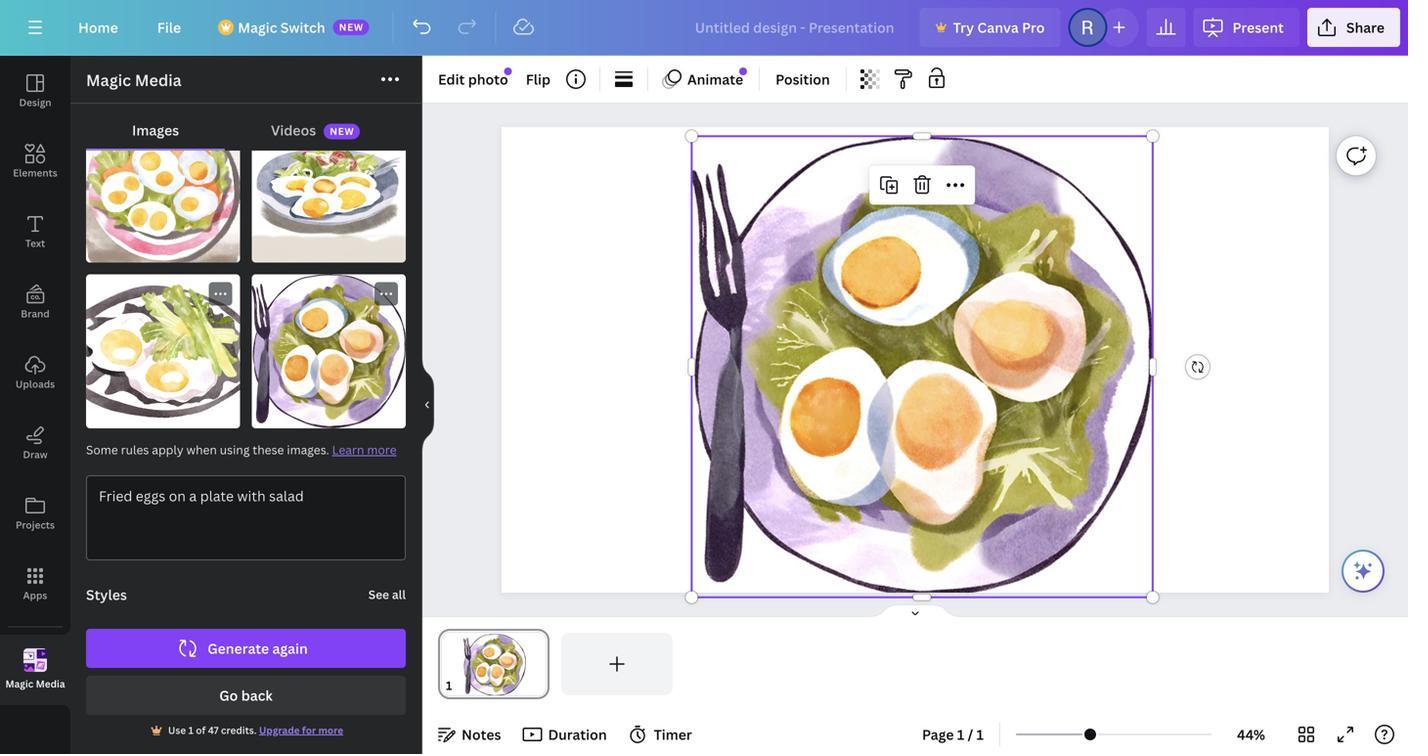 Task type: describe. For each thing, give the bounding box(es) containing it.
use 1 of 47 credits. upgrade for more
[[168, 724, 343, 737]]

magic inside button
[[5, 677, 33, 690]]

some rules apply when using these images. learn more
[[86, 442, 397, 458]]

magic media inside button
[[5, 677, 65, 690]]

projects
[[16, 519, 55, 532]]

page 1 image
[[438, 633, 550, 696]]

1 horizontal spatial magic media
[[86, 69, 182, 91]]

apps
[[23, 589, 47, 602]]

some
[[86, 442, 118, 458]]

44%
[[1238, 725, 1266, 744]]

2 horizontal spatial 1
[[977, 725, 984, 744]]

share button
[[1308, 8, 1401, 47]]

generate
[[208, 639, 269, 658]]

present
[[1233, 18, 1285, 37]]

try
[[954, 18, 975, 37]]

magic inside main menu bar
[[238, 18, 277, 37]]

hide image
[[422, 358, 434, 452]]

animate button
[[657, 64, 751, 95]]

text
[[25, 237, 45, 250]]

media inside magic media button
[[36, 677, 65, 690]]

1 horizontal spatial magic
[[86, 69, 131, 91]]

edit photo button
[[430, 64, 516, 95]]

for
[[302, 724, 316, 737]]

home link
[[63, 8, 134, 47]]

edit photo
[[438, 70, 508, 89]]

present button
[[1194, 8, 1300, 47]]

projects button
[[0, 478, 70, 549]]

try canva pro
[[954, 18, 1045, 37]]

pro
[[1023, 18, 1045, 37]]

elements
[[13, 166, 57, 180]]

learn more link
[[332, 442, 397, 458]]

1 for of
[[188, 724, 194, 737]]

try canva pro button
[[920, 8, 1061, 47]]

1 vertical spatial more
[[319, 724, 343, 737]]

when
[[187, 442, 217, 458]]

design
[[19, 96, 51, 109]]

all
[[392, 587, 406, 603]]

flip button
[[518, 64, 559, 95]]

images.
[[287, 442, 329, 458]]

generate again
[[208, 639, 308, 658]]

44% button
[[1220, 719, 1284, 750]]

credits.
[[221, 724, 257, 737]]

these
[[253, 442, 284, 458]]

Describe an image. Include objects, colors, places... text field
[[87, 476, 405, 560]]

uploads
[[16, 378, 55, 391]]

using
[[220, 442, 250, 458]]

rules
[[121, 442, 149, 458]]

upgrade for more link
[[259, 724, 343, 737]]

Page title text field
[[461, 676, 469, 696]]

again
[[272, 639, 308, 658]]

timer button
[[623, 719, 700, 750]]

hide pages image
[[869, 604, 963, 619]]

1 vertical spatial new
[[330, 125, 355, 138]]

back
[[241, 686, 273, 705]]

duration button
[[517, 719, 615, 750]]

text button
[[0, 197, 70, 267]]

notes button
[[430, 719, 509, 750]]

apps button
[[0, 549, 70, 619]]

videos
[[271, 121, 316, 139]]

see all
[[369, 587, 406, 603]]

home
[[78, 18, 118, 37]]

learn
[[332, 442, 364, 458]]

edit
[[438, 70, 465, 89]]

draw
[[23, 448, 48, 461]]

page 1 / 1
[[923, 725, 984, 744]]

1 for /
[[958, 725, 965, 744]]

magic switch
[[238, 18, 325, 37]]

new inside main menu bar
[[339, 21, 364, 34]]



Task type: locate. For each thing, give the bounding box(es) containing it.
0 vertical spatial new
[[339, 21, 364, 34]]

animate
[[688, 70, 744, 89]]

0 vertical spatial magic media
[[86, 69, 182, 91]]

position
[[776, 70, 830, 89]]

canva assistant image
[[1352, 560, 1376, 583]]

media up images "button"
[[135, 69, 182, 91]]

fried eggs on a plate with salad image
[[86, 109, 240, 263], [252, 109, 406, 263], [86, 274, 240, 429], [252, 274, 406, 429]]

go back button
[[86, 676, 406, 715]]

uploads button
[[0, 338, 70, 408]]

images button
[[86, 112, 225, 149]]

0 horizontal spatial magic
[[5, 677, 33, 690]]

1 horizontal spatial 1
[[958, 725, 965, 744]]

photo
[[468, 70, 508, 89]]

brand button
[[0, 267, 70, 338]]

styles
[[86, 586, 127, 604]]

1 vertical spatial magic media
[[5, 677, 65, 690]]

2 vertical spatial magic
[[5, 677, 33, 690]]

0 vertical spatial more
[[367, 442, 397, 458]]

more
[[367, 442, 397, 458], [319, 724, 343, 737]]

2 horizontal spatial magic
[[238, 18, 277, 37]]

/
[[968, 725, 974, 744]]

media
[[135, 69, 182, 91], [36, 677, 65, 690]]

magic
[[238, 18, 277, 37], [86, 69, 131, 91], [5, 677, 33, 690]]

1 vertical spatial magic
[[86, 69, 131, 91]]

go back
[[219, 686, 273, 705]]

1 left /
[[958, 725, 965, 744]]

1 horizontal spatial more
[[367, 442, 397, 458]]

file button
[[142, 8, 197, 47]]

magic media button
[[0, 635, 70, 705]]

switch
[[281, 18, 325, 37]]

generate again button
[[86, 629, 406, 668]]

magic media down apps
[[5, 677, 65, 690]]

file
[[157, 18, 181, 37]]

magic media up images
[[86, 69, 182, 91]]

notes
[[462, 725, 501, 744]]

1 right /
[[977, 725, 984, 744]]

of
[[196, 724, 206, 737]]

use
[[168, 724, 186, 737]]

side panel tab list
[[0, 56, 70, 705]]

new image
[[740, 68, 748, 75]]

47
[[208, 724, 219, 737]]

design button
[[0, 56, 70, 126]]

flip
[[526, 70, 551, 89]]

media down apps
[[36, 677, 65, 690]]

more right for
[[319, 724, 343, 737]]

0 horizontal spatial magic media
[[5, 677, 65, 690]]

canva
[[978, 18, 1019, 37]]

1 left of
[[188, 724, 194, 737]]

position button
[[768, 64, 838, 95]]

magic left switch
[[238, 18, 277, 37]]

new right the videos
[[330, 125, 355, 138]]

images
[[132, 121, 179, 139]]

elements button
[[0, 126, 70, 197]]

0 horizontal spatial 1
[[188, 724, 194, 737]]

upgrade
[[259, 724, 300, 737]]

share
[[1347, 18, 1385, 37]]

see all button
[[369, 585, 406, 605]]

new
[[339, 21, 364, 34], [330, 125, 355, 138]]

timer
[[654, 725, 692, 744]]

see
[[369, 587, 389, 603]]

magic down apps
[[5, 677, 33, 690]]

magic down home link
[[86, 69, 131, 91]]

Design title text field
[[680, 8, 912, 47]]

more right learn
[[367, 442, 397, 458]]

main menu bar
[[0, 0, 1409, 56]]

new right switch
[[339, 21, 364, 34]]

0 vertical spatial magic
[[238, 18, 277, 37]]

0 vertical spatial media
[[135, 69, 182, 91]]

duration
[[548, 725, 607, 744]]

go
[[219, 686, 238, 705]]

magic media
[[86, 69, 182, 91], [5, 677, 65, 690]]

apply
[[152, 442, 184, 458]]

page
[[923, 725, 954, 744]]

0 horizontal spatial media
[[36, 677, 65, 690]]

1
[[188, 724, 194, 737], [958, 725, 965, 744], [977, 725, 984, 744]]

brand
[[21, 307, 50, 320]]

new image
[[505, 68, 512, 75]]

1 vertical spatial media
[[36, 677, 65, 690]]

draw button
[[0, 408, 70, 478]]

1 horizontal spatial media
[[135, 69, 182, 91]]

0 horizontal spatial more
[[319, 724, 343, 737]]



Task type: vqa. For each thing, say whether or not it's contained in the screenshot.
friday 'column header'
no



